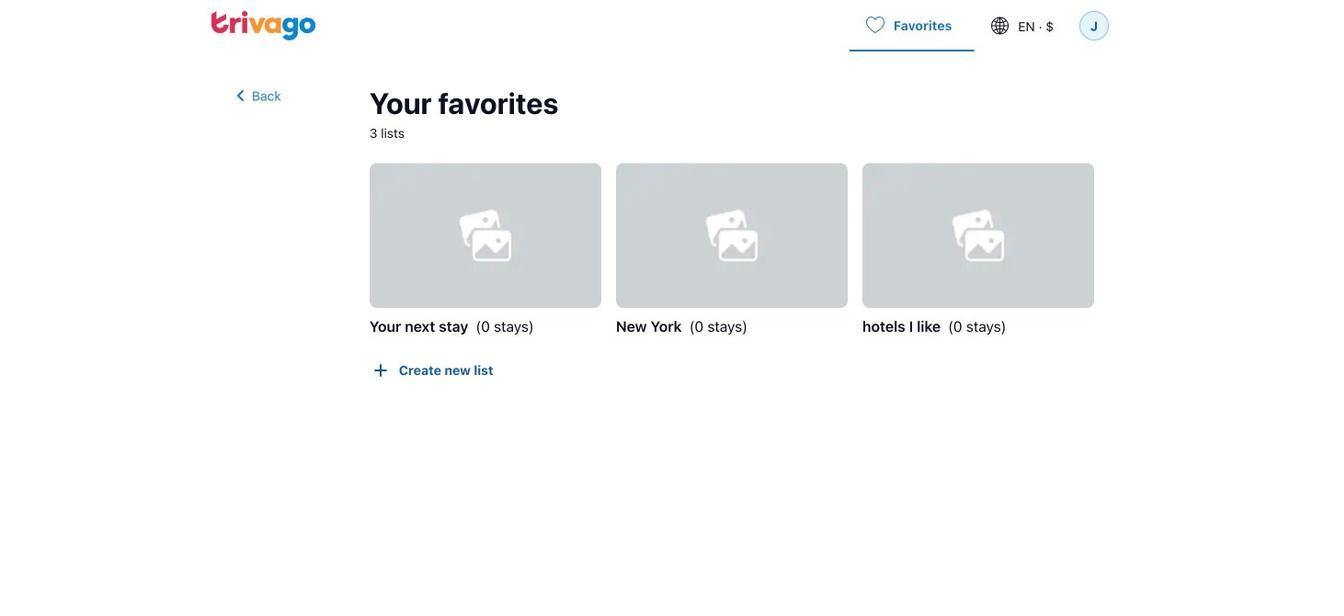 Task type: locate. For each thing, give the bounding box(es) containing it.
hotels i like image
[[863, 163, 1094, 308]]



Task type: vqa. For each thing, say whether or not it's contained in the screenshot.
Your next stay image
yes



Task type: describe. For each thing, give the bounding box(es) containing it.
trivago logo image
[[212, 11, 316, 40]]

new york image
[[616, 163, 848, 308]]

your next stay image
[[370, 163, 601, 308]]



